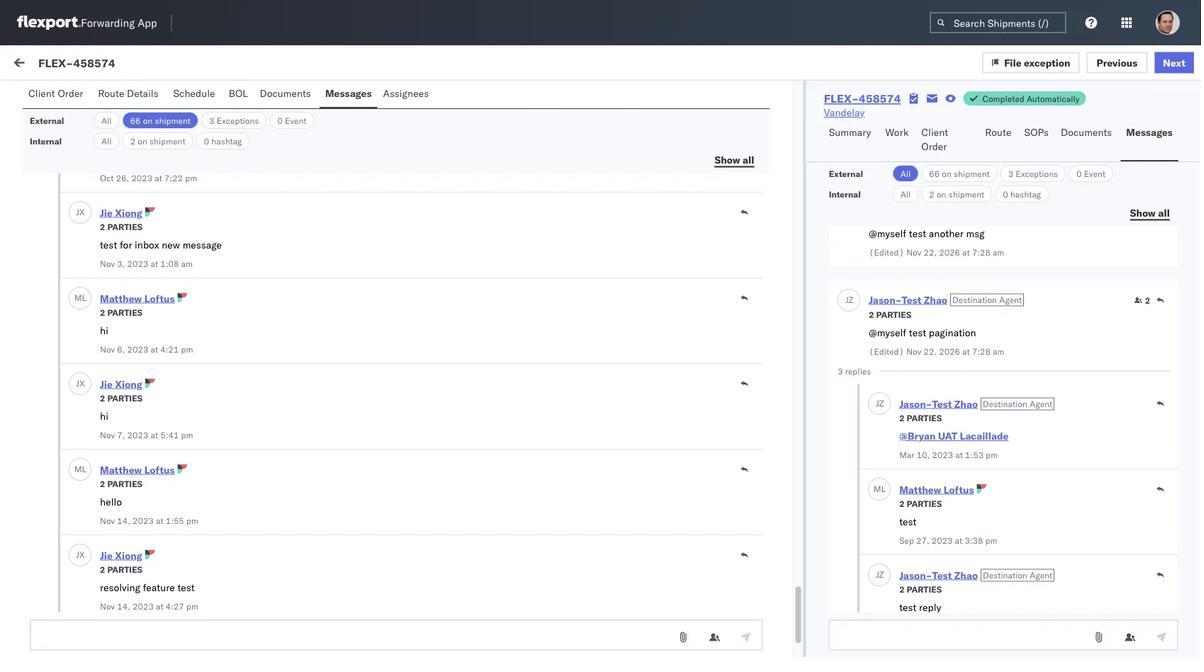 Task type: vqa. For each thing, say whether or not it's contained in the screenshot.
10,
yes



Task type: locate. For each thing, give the bounding box(es) containing it.
this inside the this may impact your understanding and will update soon
[[86, 568, 103, 580]]

4 pm from the top
[[497, 633, 512, 645]]

your up unloading
[[157, 539, 177, 552]]

0 vertical spatial event
[[285, 115, 307, 126]]

omkar savant for messaging
[[69, 153, 132, 166]]

0 vertical spatial @myself
[[869, 227, 906, 240]]

1 horizontal spatial work
[[960, 123, 979, 134]]

oct 26, 2023, 5:44 pm edt
[[406, 633, 533, 645]]

nov inside hi nov 7, 2023 at 5:41 pm
[[100, 430, 115, 440]]

1 vertical spatial m l
[[74, 464, 87, 475]]

3 edt from the top
[[515, 448, 533, 461]]

1 vertical spatial order
[[922, 140, 947, 153]]

omkar
[[100, 94, 132, 106], [69, 153, 99, 166], [69, 217, 99, 230], [69, 281, 99, 293], [69, 345, 99, 357], [69, 423, 99, 435], [69, 515, 99, 527], [69, 607, 99, 619]]

documents down the automatically
[[1061, 126, 1112, 139]]

shipment
[[155, 115, 191, 126], [150, 136, 185, 146], [954, 168, 990, 179], [949, 189, 985, 200]]

1 vertical spatial work
[[885, 126, 909, 139]]

am down 1854269
[[993, 247, 1004, 258]]

exceptions for show all button to the right
[[1016, 168, 1058, 179]]

jie xiong button up for
[[100, 207, 142, 219]]

26, for oct 26, 2023, 5:46 pm edt
[[425, 363, 440, 376]]

1 14, from the top
[[117, 516, 130, 526]]

at left 1:08
[[151, 258, 158, 269]]

1 jie xiong from the top
[[100, 207, 142, 219]]

is
[[64, 476, 72, 488]]

uat
[[938, 430, 957, 443]]

0 vertical spatial and
[[130, 476, 147, 488]]

2026 inside the @myself test another msg (edited)  nov 22, 2026 at 7:28 am
[[939, 247, 960, 258]]

0 horizontal spatial 0 event
[[277, 115, 307, 126]]

client order for client order button to the bottom
[[922, 126, 948, 153]]

test.
[[182, 126, 202, 139], [124, 178, 144, 190]]

2 vertical spatial jason-
[[899, 569, 932, 582]]

at left 1:55
[[156, 516, 163, 526]]

66 on shipment
[[130, 115, 191, 126], [929, 168, 990, 179]]

Search Shipments (/) text field
[[930, 12, 1067, 33]]

j x for test
[[76, 207, 85, 218]]

m l for test
[[874, 484, 886, 495]]

1 x from the top
[[79, 207, 85, 218]]

1 vertical spatial 22,
[[923, 346, 937, 357]]

2 jie xiong button from the top
[[100, 378, 142, 391]]

2 parties up test reply
[[899, 584, 942, 595]]

omkar savant up warehouse
[[69, 423, 132, 435]]

0 horizontal spatial internal
[[30, 136, 62, 146]]

zhao for pagination
[[924, 294, 947, 306]]

7 omkar savant from the top
[[69, 607, 132, 619]]

external down the my work
[[23, 90, 60, 102]]

summary button
[[823, 120, 880, 162]]

1 vertical spatial show all
[[1130, 207, 1170, 219]]

often
[[64, 554, 88, 566]]

matthew loftus button for test
[[899, 484, 974, 496]]

1 vertical spatial z
[[879, 398, 884, 409]]

latent messaging test. down mike.jpg
[[43, 178, 144, 190]]

your
[[116, 305, 135, 318], [157, 539, 177, 552], [43, 582, 62, 594]]

l
[[82, 293, 87, 303], [82, 464, 87, 475], [881, 484, 886, 495]]

this up the 'understanding'
[[86, 568, 103, 580]]

this may impact your understanding and will update soon
[[43, 568, 201, 608]]

and down the impact
[[132, 582, 149, 594]]

1 horizontal spatial client order
[[922, 126, 948, 153]]

0 vertical spatial client
[[28, 87, 55, 100]]

exception: for unknown
[[45, 369, 95, 382]]

agent inside omkar savant destination agent
[[219, 95, 241, 105]]

1:55
[[166, 516, 184, 526]]

jason-test zhao button up @myself test pagination (edited)  nov 22, 2026 at 7:28 am
[[869, 294, 947, 306]]

1 horizontal spatial show
[[1130, 207, 1156, 219]]

oct for oct 26, 2023, 5:44 pm edt
[[406, 633, 422, 645]]

pm inside test sep 27, 2023 at 3:38 pm
[[985, 535, 997, 546]]

flex- 2271801
[[928, 363, 1000, 376]]

at left 5:41 at left
[[151, 430, 158, 440]]

test left 'pagination'
[[909, 327, 926, 339]]

3 - from the top
[[667, 448, 673, 461]]

hi nov 7, 2023 at 5:41 pm
[[100, 410, 193, 440]]

order down the my work
[[58, 87, 83, 100]]

am up whatever
[[48, 242, 62, 254]]

3 x from the top
[[79, 550, 85, 561]]

(0) inside button
[[62, 90, 81, 102]]

matthew for hello
[[100, 464, 142, 476]]

hashtag
[[211, 136, 242, 146], [1011, 189, 1041, 200]]

2 vertical spatial test
[[932, 569, 952, 582]]

flex-458574
[[38, 55, 115, 70], [824, 91, 901, 106]]

@myself up replies
[[869, 327, 906, 339]]

omkar savant for commendation
[[69, 217, 132, 230]]

2 22, from the top
[[923, 346, 937, 357]]

1 vertical spatial all
[[1158, 207, 1170, 219]]

matthew loftus button for hi
[[100, 292, 175, 305]]

matthew loftus for hello
[[100, 464, 175, 476]]

1 horizontal spatial event
[[1084, 168, 1106, 179]]

66
[[130, 115, 141, 126], [929, 168, 940, 179]]

messaging down mike.jpg
[[74, 178, 122, 190]]

@myself left another at the top right
[[869, 227, 906, 240]]

am up the 2271801 at bottom
[[993, 346, 1004, 357]]

0 vertical spatial order
[[58, 87, 83, 100]]

14, inside resolving feature test nov 14, 2023 at 4:27 pm
[[117, 601, 130, 612]]

jason-test zhao destination agent for pagination
[[869, 294, 1022, 306]]

4 jie xiong button from the top
[[100, 635, 142, 648]]

loftus for hello
[[144, 464, 175, 476]]

am down report
[[181, 258, 193, 269]]

test. down mike.jpg link
[[124, 178, 144, 190]]

route inside button
[[98, 87, 124, 100]]

26, for oct 26, 2023, 5:45 pm edt
[[425, 448, 440, 461]]

22, inside @myself test pagination (edited)  nov 22, 2026 at 7:28 am
[[923, 346, 937, 357]]

0 horizontal spatial 3 exceptions
[[209, 115, 259, 126]]

None text field
[[30, 620, 763, 651], [829, 620, 1179, 651], [30, 620, 763, 651], [829, 620, 1179, 651]]

at inside resolving feature test nov 14, 2023 at 4:27 pm
[[156, 601, 163, 612]]

zhao for test reply
[[954, 569, 978, 582]]

2 parties up 27,
[[899, 499, 942, 509]]

nov
[[906, 247, 921, 258], [100, 258, 115, 269], [100, 344, 115, 355], [906, 346, 921, 357], [100, 430, 115, 440], [100, 516, 115, 526], [100, 601, 115, 612]]

flexport. image
[[17, 16, 81, 30]]

1 2023, from the top
[[443, 165, 470, 177]]

2 @myself from the top
[[869, 327, 906, 339]]

waka
[[164, 305, 188, 318]]

2023 inside test for inbox new message nov 3, 2023 at 1:08 am
[[127, 258, 148, 269]]

66 down omkar savant button
[[130, 115, 141, 126]]

2 (edited) from the top
[[869, 346, 904, 357]]

1 vertical spatial exceptions
[[1016, 168, 1058, 179]]

parties for 14,
[[107, 479, 142, 489]]

oct 26, 2023, 5:46 pm edt
[[406, 363, 533, 376]]

1 vertical spatial messaging
[[74, 178, 122, 190]]

sep
[[899, 535, 914, 546]]

omkar savant for unknown
[[69, 345, 132, 357]]

test reply
[[899, 602, 941, 614]]

1 this from the top
[[43, 476, 62, 488]]

(edited) inside @myself test pagination (edited)  nov 22, 2026 at 7:28 am
[[869, 346, 904, 357]]

xiong for resolving
[[115, 550, 142, 562]]

2023 right 7,
[[127, 430, 148, 440]]

work
[[137, 58, 161, 71], [885, 126, 909, 139]]

jason- for test
[[899, 569, 932, 582]]

at left 4:21
[[151, 344, 158, 355]]

matthew loftus button down exception: warehouse devan delay
[[100, 464, 175, 476]]

client order button
[[23, 81, 92, 108], [916, 120, 980, 162]]

xiong up the impact
[[115, 550, 142, 562]]

loftus
[[144, 292, 175, 305], [144, 464, 175, 476], [944, 484, 974, 496]]

4 omkar savant from the top
[[69, 345, 132, 357]]

2 pm from the top
[[497, 363, 512, 376]]

1 7:28 from the top
[[972, 247, 990, 258]]

previous
[[1097, 56, 1138, 69]]

1 vertical spatial loftus
[[144, 464, 175, 476]]

4 xiong from the top
[[115, 635, 142, 648]]

0
[[277, 115, 283, 126], [204, 136, 209, 146], [1077, 168, 1082, 179], [1003, 189, 1008, 200]]

2 hi from the top
[[100, 410, 108, 423]]

2 j x from the top
[[76, 378, 85, 389]]

3 flex- 458574 from the top
[[928, 540, 994, 553]]

1 vertical spatial 66
[[929, 168, 940, 179]]

at inside hi nov 7, 2023 at 5:41 pm
[[151, 430, 158, 440]]

am inside the @myself test another msg (edited)  nov 22, 2026 at 7:28 am
[[993, 247, 1004, 258]]

2026 down 'pagination'
[[939, 346, 960, 357]]

2 parties up the partnership.
[[100, 479, 142, 489]]

3 for show all button to the right
[[1008, 168, 1014, 179]]

order
[[58, 87, 83, 100], [922, 140, 947, 153]]

7:28 inside the @myself test another msg (edited)  nov 22, 2026 at 7:28 am
[[972, 247, 990, 258]]

message inside button
[[165, 90, 206, 102]]

2023, for 5:45
[[443, 448, 470, 461]]

zhao down 3:38
[[954, 569, 978, 582]]

3 left replies
[[837, 366, 843, 377]]

22, inside the @myself test another msg (edited)  nov 22, 2026 at 7:28 am
[[923, 247, 937, 258]]

order inside client order
[[922, 140, 947, 153]]

1 pm from the top
[[497, 165, 512, 177]]

this
[[43, 476, 62, 488], [43, 554, 62, 566]]

2 vertical spatial matthew loftus
[[899, 484, 974, 496]]

0 vertical spatial messages button
[[320, 81, 377, 108]]

j for nov 3, 2023 at 1:08 am
[[76, 207, 79, 218]]

27,
[[916, 535, 929, 546]]

4:27
[[166, 601, 184, 612]]

2 2023, from the top
[[443, 363, 470, 376]]

xiong down 6,
[[115, 378, 142, 391]]

1 vertical spatial zhao
[[954, 398, 978, 410]]

4 flex- 458574 from the top
[[928, 633, 994, 645]]

@myself inside @myself test pagination (edited)  nov 22, 2026 at 7:28 am
[[869, 327, 906, 339]]

exception: for warehouse
[[45, 447, 95, 460]]

1 edt from the top
[[515, 165, 533, 177]]

1 horizontal spatial latent
[[100, 126, 129, 139]]

bol
[[229, 87, 248, 100]]

and inside this is a great deal and with this contract lucrative partnership.
[[130, 476, 147, 488]]

client order for client order button to the left
[[28, 87, 83, 100]]

omkar savant up unknown
[[69, 345, 132, 357]]

matthew loftus for test
[[899, 484, 974, 496]]

0 vertical spatial exceptions
[[217, 115, 259, 126]]

0 vertical spatial latent
[[100, 126, 129, 139]]

2 parties button for pagination
[[869, 308, 911, 320]]

this
[[171, 476, 188, 488], [86, 568, 103, 580]]

test inside test for inbox new message nov 3, 2023 at 1:08 am
[[100, 239, 117, 251]]

2 for nov 14, 2023 at 4:27 pm
[[100, 564, 105, 575]]

1 (0) from the left
[[62, 90, 81, 102]]

flex- left 3:38
[[928, 540, 957, 553]]

jason-test zhao destination agent up 'pagination'
[[869, 294, 1022, 306]]

0 horizontal spatial message
[[44, 123, 78, 134]]

0 vertical spatial matthew
[[100, 292, 142, 305]]

flex- 1854269
[[928, 229, 1000, 241]]

all for show all button to the right
[[1158, 207, 1170, 219]]

1 vertical spatial show
[[1130, 207, 1156, 219]]

exception: down the soon
[[45, 631, 95, 644]]

2 on shipment up another at the top right
[[929, 189, 985, 200]]

update
[[170, 582, 201, 594]]

1 hi from the top
[[100, 325, 108, 337]]

1 horizontal spatial this
[[171, 476, 188, 488]]

0 vertical spatial 22,
[[923, 247, 937, 258]]

(0) for internal (0)
[[132, 90, 151, 102]]

0 horizontal spatial documents button
[[254, 81, 320, 108]]

4 edt from the top
[[515, 633, 533, 645]]

m l for hello
[[74, 464, 87, 475]]

nov inside hi nov 6, 2023 at 4:21 pm
[[100, 344, 115, 355]]

app
[[138, 16, 157, 29]]

matthew loftus
[[100, 292, 175, 305], [100, 464, 175, 476], [899, 484, 974, 496]]

2026 inside @myself test pagination (edited)  nov 22, 2026 at 7:28 am
[[939, 346, 960, 357]]

omkar savant down the 'understanding'
[[69, 607, 132, 619]]

l for hello
[[82, 464, 87, 475]]

0 hashtag down sops button
[[1003, 189, 1041, 200]]

2 vertical spatial jason-test zhao destination agent
[[899, 569, 1052, 582]]

oct 26, 2023, 7:22 pm edt
[[406, 165, 533, 177]]

order for client order button to the bottom
[[922, 140, 947, 153]]

0 horizontal spatial flex-458574
[[38, 55, 115, 70]]

2023 inside test sep 27, 2023 at 3:38 pm
[[931, 535, 953, 546]]

2 parties button for inbox
[[100, 220, 142, 232]]

pagination
[[929, 327, 976, 339]]

for
[[120, 239, 132, 251]]

2 vertical spatial zhao
[[954, 569, 978, 582]]

flex- left msg
[[928, 229, 957, 241]]

1 horizontal spatial internal
[[95, 90, 130, 102]]

0 vertical spatial messaging
[[131, 126, 179, 139]]

22, down another at the top right
[[923, 247, 937, 258]]

1 @myself from the top
[[869, 227, 906, 240]]

jie xiong for resolving
[[100, 550, 142, 562]]

forwarding app
[[81, 16, 157, 29]]

jie xiong button up may
[[100, 550, 142, 562]]

2 vertical spatial m
[[874, 484, 881, 495]]

2023 up that
[[133, 516, 154, 526]]

2 for nov 3, 2023 at 1:08 am
[[100, 221, 105, 232]]

@myself inside the @myself test another msg (edited)  nov 22, 2026 at 7:28 am
[[869, 227, 906, 240]]

3 j x from the top
[[76, 550, 85, 561]]

66 on shipment for show all button to the right
[[929, 168, 990, 179]]

test inside test sep 27, 2023 at 3:38 pm
[[899, 516, 916, 528]]

flex- 458574 down related
[[928, 165, 994, 177]]

7:28
[[972, 247, 990, 258], [972, 346, 990, 357]]

@myself test another msg (edited)  nov 22, 2026 at 7:28 am
[[869, 227, 1004, 258]]

1 22, from the top
[[923, 247, 937, 258]]

3 for the top show all button
[[209, 115, 214, 126]]

2026
[[939, 247, 960, 258], [939, 346, 960, 357]]

matthew loftus button down mar 10, 2023 at 1:53 pm
[[899, 484, 974, 496]]

4 j x from the top
[[76, 636, 85, 646]]

1 (edited) from the top
[[869, 247, 904, 258]]

exceptions for the top show all button
[[217, 115, 259, 126]]

1 - from the top
[[667, 165, 673, 177]]

2 jie xiong from the top
[[100, 378, 142, 391]]

jie xiong button down 6,
[[100, 378, 142, 391]]

4 - from the top
[[667, 633, 673, 645]]

jie xiong button down the possible.
[[100, 635, 142, 648]]

pm inside resolving feature test nov 14, 2023 at 4:27 pm
[[186, 601, 198, 612]]

test for test
[[901, 294, 921, 306]]

show
[[715, 153, 740, 166], [1130, 207, 1156, 219]]

work for related
[[960, 123, 979, 134]]

1 vertical spatial 2026
[[939, 346, 960, 357]]

2 for nov 7, 2023 at 5:41 pm
[[100, 393, 105, 404]]

and left with
[[130, 476, 147, 488]]

test left for
[[100, 239, 117, 251]]

l for test
[[881, 484, 886, 495]]

oct for oct 26, 2023 at 7:22 pm
[[100, 173, 114, 183]]

hashtag down list
[[211, 136, 242, 146]]

pm for 5:44
[[497, 633, 512, 645]]

jason-
[[869, 294, 901, 306], [899, 398, 932, 410], [899, 569, 932, 582]]

external down summary button
[[829, 168, 863, 179]]

matthew loftus down mar 10, 2023 at 1:53 pm
[[899, 484, 974, 496]]

1 vertical spatial 14,
[[117, 601, 130, 612]]

flex- up vandelay
[[824, 91, 859, 106]]

26, for oct 26, 2023, 5:44 pm edt
[[425, 633, 440, 645]]

2 vertical spatial matthew
[[899, 484, 941, 496]]

m l
[[74, 293, 87, 303], [74, 464, 87, 475], [874, 484, 886, 495]]

2 xiong from the top
[[115, 378, 142, 391]]

route for route details
[[98, 87, 124, 100]]

1 xiong from the top
[[115, 207, 142, 219]]

edt for oct 26, 2023, 5:45 pm edt
[[515, 448, 533, 461]]

related work item/shipment
[[928, 123, 1039, 134]]

2 this from the top
[[43, 554, 62, 566]]

2 vertical spatial j z
[[876, 570, 884, 580]]

0 horizontal spatial test.
[[124, 178, 144, 190]]

at left 3:38
[[955, 535, 962, 546]]

hi down floats
[[100, 325, 108, 337]]

4:21
[[160, 344, 179, 355]]

2 7:28 from the top
[[972, 346, 990, 357]]

and for deal
[[130, 476, 147, 488]]

show all button
[[706, 150, 763, 171], [1122, 203, 1179, 224]]

jie up may
[[100, 550, 113, 562]]

1 horizontal spatial message
[[165, 90, 206, 102]]

0 vertical spatial 66 on shipment
[[130, 115, 191, 126]]

exceptions down sops button
[[1016, 168, 1058, 179]]

1 2026 from the top
[[939, 247, 960, 258]]

2 parties up 6,
[[100, 307, 142, 318]]

0 horizontal spatial 66 on shipment
[[130, 115, 191, 126]]

2 flex- 458574 from the top
[[928, 448, 994, 461]]

exception: up "is"
[[45, 447, 95, 460]]

jason-test zhao button up uat
[[899, 398, 978, 410]]

2023, for 5:46
[[443, 363, 470, 376]]

0 hashtag down list
[[204, 136, 242, 146]]

3 2023, from the top
[[443, 448, 470, 461]]

xiong for test
[[115, 207, 142, 219]]

2 parties for 27,
[[899, 499, 942, 509]]

documents button right sops
[[1055, 120, 1121, 162]]

1 horizontal spatial documents button
[[1055, 120, 1121, 162]]

3 resize handle column header from the left
[[904, 118, 921, 658]]

1 horizontal spatial hashtag
[[1011, 189, 1041, 200]]

0 horizontal spatial 0 hashtag
[[204, 136, 242, 146]]

(0) inside button
[[132, 90, 151, 102]]

1 vertical spatial your
[[157, 539, 177, 552]]

1 horizontal spatial 66
[[929, 168, 940, 179]]

matthew for hi
[[100, 292, 142, 305]]

pm right 4:27 at the bottom left of the page
[[186, 601, 198, 612]]

0 horizontal spatial work
[[41, 55, 77, 74]]

latent messaging test.
[[100, 126, 202, 139], [43, 178, 144, 190]]

your down note
[[43, 582, 62, 594]]

parties for test
[[107, 564, 142, 575]]

feature
[[143, 582, 175, 594]]

jie xiong button
[[100, 207, 142, 219], [100, 378, 142, 391], [100, 550, 142, 562], [100, 635, 142, 648]]

work
[[41, 55, 77, 74], [960, 123, 979, 134]]

0 horizontal spatial client order
[[28, 87, 83, 100]]

0 vertical spatial your
[[116, 305, 135, 318]]

22,
[[923, 247, 937, 258], [923, 346, 937, 357]]

4 2023, from the top
[[443, 633, 470, 645]]

client order button left item/shipment
[[916, 120, 980, 162]]

3 exception: from the top
[[45, 631, 95, 644]]

2 - from the top
[[667, 363, 673, 376]]

1 j x from the top
[[76, 207, 85, 218]]

0 horizontal spatial latent
[[43, 178, 71, 190]]

1 omkar savant from the top
[[69, 153, 132, 166]]

test left another at the top right
[[909, 227, 926, 240]]

jason-test zhao destination agent up lacaillade
[[899, 398, 1052, 410]]

parties for pagination
[[876, 309, 911, 320]]

0 vertical spatial messages
[[325, 87, 372, 100]]

1 vertical spatial client order
[[922, 126, 948, 153]]

3
[[209, 115, 214, 126], [1008, 168, 1014, 179], [837, 366, 843, 377]]

this up note
[[43, 554, 62, 566]]

2 omkar savant from the top
[[69, 217, 132, 230]]

4 resize handle column header from the left
[[1165, 118, 1182, 658]]

2 button
[[1134, 295, 1150, 306]]

1 vertical spatial client
[[922, 126, 948, 139]]

exception: warehouse devan delay
[[45, 447, 212, 460]]

matthew down warehouse
[[100, 464, 142, 476]]

2 x from the top
[[79, 378, 85, 389]]

z for test
[[879, 570, 884, 580]]

mike.jpg link
[[107, 145, 152, 156]]

message for message list
[[165, 90, 206, 102]]

4 x from the top
[[79, 636, 85, 646]]

0 vertical spatial latent messaging test.
[[100, 126, 202, 139]]

1 jie xiong button from the top
[[100, 207, 142, 219]]

and inside the this may impact your understanding and will update soon
[[132, 582, 149, 594]]

jie down the possible.
[[100, 635, 113, 648]]

reply
[[919, 602, 941, 614]]

5 omkar savant from the top
[[69, 423, 132, 435]]

edt for oct 26, 2023, 5:46 pm edt
[[515, 363, 533, 376]]

0 vertical spatial j z
[[845, 295, 853, 305]]

1 horizontal spatial 66 on shipment
[[929, 168, 990, 179]]

m for test
[[874, 484, 881, 495]]

3 pm from the top
[[497, 448, 512, 461]]

hi inside hi nov 7, 2023 at 5:41 pm
[[100, 410, 108, 423]]

66 on shipment down omkar savant destination agent
[[130, 115, 191, 126]]

pm up message
[[185, 173, 197, 183]]

resize handle column header
[[383, 118, 400, 658], [644, 118, 661, 658], [904, 118, 921, 658], [1165, 118, 1182, 658]]

2 14, from the top
[[117, 601, 130, 612]]

2
[[100, 109, 105, 119], [130, 136, 135, 146], [929, 189, 935, 200], [100, 221, 105, 232], [1145, 295, 1150, 306], [100, 307, 105, 318], [869, 309, 874, 320], [100, 393, 105, 404], [899, 413, 904, 423], [100, 479, 105, 489], [899, 499, 904, 509], [100, 564, 105, 575], [899, 584, 904, 595]]

matthew up whatever floats your boat! waka waka!
[[100, 292, 142, 305]]

1 vertical spatial 3 exceptions
[[1008, 168, 1058, 179]]

mar
[[899, 450, 914, 460]]

2 2026 from the top
[[939, 346, 960, 357]]

test up the sep
[[899, 516, 916, 528]]

this inside this is a great deal and with this contract lucrative partnership.
[[171, 476, 188, 488]]

0 vertical spatial work
[[137, 58, 161, 71]]

0 vertical spatial hashtag
[[211, 136, 242, 146]]

bol button
[[223, 81, 254, 108]]

report
[[167, 242, 194, 254]]

4 jie from the top
[[100, 635, 113, 648]]

jason-test zhao button up reply
[[899, 569, 978, 582]]

1 flex- 458574 from the top
[[928, 165, 994, 177]]

work inside button
[[137, 58, 161, 71]]

5:46
[[473, 363, 495, 376]]

external inside button
[[23, 90, 60, 102]]

route details button
[[92, 81, 168, 108]]

zhao up @bryan uat lacaillade
[[954, 398, 978, 410]]

1 jie from the top
[[100, 207, 113, 219]]

flex-458574 up vandelay
[[824, 91, 901, 106]]

omkar savant down hello
[[69, 515, 132, 527]]

hi inside hi nov 6, 2023 at 4:21 pm
[[100, 325, 108, 337]]

contract
[[190, 476, 228, 488]]

0 horizontal spatial your
[[43, 582, 62, 594]]

test
[[901, 294, 921, 306], [932, 398, 952, 410], [932, 569, 952, 582]]

0 vertical spatial jason-
[[869, 294, 901, 306]]

2 jie from the top
[[100, 378, 113, 391]]

matthew loftus button up whatever floats your boat! waka waka!
[[100, 292, 175, 305]]

client order button down the my work
[[23, 81, 92, 108]]

2 parties for inbox
[[100, 221, 142, 232]]

7:28 inside @myself test pagination (edited)  nov 22, 2026 at 7:28 am
[[972, 346, 990, 357]]

3 jie xiong button from the top
[[100, 550, 142, 562]]

3 omkar savant from the top
[[69, 281, 132, 293]]

exception:
[[45, 369, 95, 382], [45, 447, 95, 460], [45, 631, 95, 644]]

0 horizontal spatial 2 on shipment
[[130, 136, 185, 146]]

0 vertical spatial (edited)
[[869, 247, 904, 258]]

jie for hi
[[100, 378, 113, 391]]

0 event
[[277, 115, 307, 126], [1077, 168, 1106, 179]]

j
[[76, 207, 79, 218], [845, 295, 848, 305], [76, 378, 79, 389], [876, 398, 879, 409], [76, 550, 79, 561], [876, 570, 879, 580], [76, 636, 79, 646]]

0 vertical spatial all
[[743, 153, 755, 166]]

omkar savant destination agent
[[100, 94, 241, 106]]

external
[[23, 90, 60, 102], [30, 115, 64, 126], [829, 168, 863, 179]]

@myself for another
[[869, 227, 906, 240]]

1 horizontal spatial client order button
[[916, 120, 980, 162]]

14, down hello
[[117, 516, 130, 526]]

0 horizontal spatial (0)
[[62, 90, 81, 102]]

oct for oct 26, 2023, 5:46 pm edt
[[406, 363, 422, 376]]

1 exception: from the top
[[45, 369, 95, 382]]

z
[[848, 295, 853, 305], [879, 398, 884, 409], [879, 570, 884, 580]]

0 vertical spatial 3 exceptions
[[209, 115, 259, 126]]

1 vertical spatial l
[[82, 464, 87, 475]]

3 down list
[[209, 115, 214, 126]]

jason- up @myself test pagination (edited)  nov 22, 2026 at 7:28 am
[[869, 294, 901, 306]]

matthew for test
[[899, 484, 941, 496]]

omkar savant for floats
[[69, 281, 132, 293]]

@myself
[[869, 227, 906, 240], [869, 327, 906, 339]]

client down the my work
[[28, 87, 55, 100]]

exception: left unknown
[[45, 369, 95, 382]]

destination inside omkar savant destination agent
[[172, 95, 216, 105]]

0 vertical spatial matthew loftus
[[100, 292, 175, 305]]

1 vertical spatial test
[[932, 398, 952, 410]]

all for the top show all button
[[743, 153, 755, 166]]

- for oct 26, 2023, 5:44 pm edt
[[667, 633, 673, 645]]

m l for hi
[[74, 293, 87, 303]]

assignees
[[383, 87, 429, 100]]

2 exception: from the top
[[45, 447, 95, 460]]

at inside @myself test pagination (edited)  nov 22, 2026 at 7:28 am
[[962, 346, 970, 357]]

- for oct 26, 2023, 7:22 pm edt
[[667, 165, 673, 177]]

3 jie from the top
[[100, 550, 113, 562]]

1 vertical spatial matthew loftus button
[[100, 464, 175, 476]]

nov inside @myself test pagination (edited)  nov 22, 2026 at 7:28 am
[[906, 346, 921, 357]]

0 vertical spatial l
[[82, 293, 87, 303]]

flex-
[[38, 55, 73, 70], [824, 91, 859, 106], [928, 165, 957, 177], [928, 229, 957, 241], [928, 292, 957, 305], [928, 363, 957, 376], [928, 448, 957, 461], [928, 540, 957, 553], [928, 633, 957, 645]]

6 omkar savant from the top
[[69, 515, 132, 527]]

client for client order button to the left
[[28, 87, 55, 100]]

loftus down devan
[[144, 464, 175, 476]]

0 vertical spatial 14,
[[117, 516, 130, 526]]

3 xiong from the top
[[115, 550, 142, 562]]

work left related
[[885, 126, 909, 139]]

order down related
[[922, 140, 947, 153]]

1 vertical spatial internal
[[30, 136, 62, 146]]

commendation
[[97, 242, 164, 254]]

boat!
[[138, 305, 161, 318]]

route inside button
[[985, 126, 1012, 139]]

test inside @myself test pagination (edited)  nov 22, 2026 at 7:28 am
[[909, 327, 926, 339]]

2023 down feature
[[133, 601, 154, 612]]

client order down the my work
[[28, 87, 83, 100]]

j for nov 7, 2023 at 5:41 pm
[[76, 378, 79, 389]]

2 (0) from the left
[[132, 90, 151, 102]]

0 vertical spatial message
[[165, 90, 206, 102]]

0 vertical spatial external
[[23, 90, 60, 102]]

internal inside 'internal (0)' button
[[95, 90, 130, 102]]

messages button
[[320, 81, 377, 108], [1121, 120, 1179, 162]]

2 parties up for
[[100, 221, 142, 232]]

2 edt from the top
[[515, 363, 533, 376]]

msg
[[966, 227, 984, 240]]

are notifying you that your this often occurs when unloading note
[[43, 539, 194, 580]]

3 jie xiong from the top
[[100, 550, 142, 562]]

edt for oct 26, 2023, 7:22 pm edt
[[515, 165, 533, 177]]

1 horizontal spatial (0)
[[132, 90, 151, 102]]

3 down route button
[[1008, 168, 1014, 179]]

matthew loftus up whatever floats your boat! waka waka!
[[100, 292, 175, 305]]



Task type: describe. For each thing, give the bounding box(es) containing it.
test left reply
[[899, 602, 916, 614]]

next button
[[1155, 52, 1194, 73]]

exception
[[1024, 56, 1071, 69]]

0 horizontal spatial 7:22
[[164, 173, 183, 183]]

message for message
[[44, 123, 78, 134]]

pm inside hi nov 7, 2023 at 5:41 pm
[[181, 430, 193, 440]]

route details
[[98, 87, 159, 100]]

on down omkar savant button
[[143, 115, 153, 126]]

and for understanding
[[132, 582, 149, 594]]

2 parties button for test
[[100, 563, 142, 575]]

next
[[1163, 56, 1186, 69]]

2 for mar 10, 2023 at 1:53 pm
[[899, 413, 904, 423]]

0 horizontal spatial 66
[[130, 115, 141, 126]]

0 horizontal spatial show
[[715, 153, 740, 166]]

test for inbox new message nov 3, 2023 at 1:08 am
[[100, 239, 222, 269]]

may
[[105, 568, 124, 580]]

2023 down mike.jpg link
[[131, 173, 152, 183]]

partnership.
[[84, 490, 139, 502]]

warehouse
[[98, 447, 151, 460]]

z for @myself
[[848, 295, 853, 305]]

flex- up 'pagination'
[[928, 292, 957, 305]]

1 vertical spatial jason-test zhao destination agent
[[899, 398, 1052, 410]]

1 resize handle column header from the left
[[383, 118, 400, 658]]

oct 26, 2023 at 7:22 pm
[[100, 173, 197, 183]]

1 vertical spatial hashtag
[[1011, 189, 1041, 200]]

my
[[14, 55, 37, 74]]

1 vertical spatial latent
[[43, 178, 71, 190]]

pm for 5:46
[[497, 363, 512, 376]]

1366815
[[957, 292, 1000, 305]]

oct for oct 26, 2023, 7:22 pm edt
[[406, 165, 422, 177]]

@myself for pagination
[[869, 327, 906, 339]]

2 parties button for 27,
[[899, 497, 942, 510]]

2 parties down internal (0)
[[100, 109, 142, 119]]

2 vertical spatial 3
[[837, 366, 843, 377]]

nov inside the @myself test another msg (edited)  nov 22, 2026 at 7:28 am
[[906, 247, 921, 258]]

list
[[209, 90, 226, 102]]

work inside button
[[885, 126, 909, 139]]

soon
[[43, 596, 64, 608]]

5:44
[[473, 633, 495, 645]]

replies
[[845, 366, 871, 377]]

2023 inside hi nov 7, 2023 at 5:41 pm
[[127, 430, 148, 440]]

1 vertical spatial messages
[[1126, 126, 1173, 139]]

flex- down related
[[928, 165, 957, 177]]

1 horizontal spatial show all button
[[1122, 203, 1179, 224]]

hello
[[100, 496, 122, 509]]

matthew loftus button for hello
[[100, 464, 175, 476]]

j x for resolving
[[76, 550, 85, 561]]

nov inside hello nov 14, 2023 at 1:55 pm
[[100, 516, 115, 526]]

external (0)
[[23, 90, 81, 102]]

pm inside hello nov 14, 2023 at 1:55 pm
[[186, 516, 198, 526]]

1 horizontal spatial messaging
[[131, 126, 179, 139]]

2 parties for 14,
[[100, 479, 142, 489]]

parties for 6,
[[107, 307, 142, 318]]

show all for show all button to the right
[[1130, 207, 1170, 219]]

jie xiong button for resolving
[[100, 550, 142, 562]]

on up another at the top right
[[937, 189, 946, 200]]

0 vertical spatial 2 on shipment
[[130, 136, 185, 146]]

sops
[[1024, 126, 1049, 139]]

deal
[[108, 476, 127, 488]]

previous button
[[1087, 52, 1148, 73]]

1 vertical spatial external
[[30, 115, 64, 126]]

0 horizontal spatial messaging
[[74, 178, 122, 190]]

mar 10, 2023 at 1:53 pm
[[899, 450, 998, 460]]

1 horizontal spatial 3 exceptions
[[1008, 168, 1058, 179]]

2 for nov 6, 2023 at 4:21 pm
[[100, 307, 105, 318]]

work for my
[[41, 55, 77, 74]]

inbox
[[135, 239, 159, 251]]

jason- for @myself
[[869, 294, 901, 306]]

at left 1:53
[[955, 450, 963, 460]]

2 parties button for 7,
[[100, 392, 142, 404]]

show all for the top show all button
[[715, 153, 755, 166]]

test inside resolving feature test nov 14, 2023 at 4:27 pm
[[177, 582, 195, 594]]

schedule
[[173, 87, 215, 100]]

vandelay link
[[824, 106, 865, 120]]

import work button
[[99, 45, 166, 84]]

client for client order button to the bottom
[[922, 126, 948, 139]]

0 horizontal spatial event
[[285, 115, 307, 126]]

2023, for 5:44
[[443, 633, 470, 645]]

0 event for the top show all button
[[277, 115, 307, 126]]

j for (edited)  nov 22, 2026 at 7:28 am
[[845, 295, 848, 305]]

pm for 7:22
[[497, 165, 512, 177]]

1 vertical spatial event
[[1084, 168, 1106, 179]]

flex- 458574 for oct 26, 2023, 7:22 pm edt
[[928, 165, 994, 177]]

nov inside resolving feature test nov 14, 2023 at 4:27 pm
[[100, 601, 115, 612]]

2023 inside hello nov 14, 2023 at 1:55 pm
[[133, 516, 154, 526]]

omkar savant for notifying
[[69, 515, 132, 527]]

exception: unknown customs hold type
[[45, 369, 236, 382]]

another
[[929, 227, 963, 240]]

message list
[[165, 90, 226, 102]]

pm right 1:53
[[986, 450, 998, 460]]

3:38
[[965, 535, 983, 546]]

on up oct 26, 2023 at 7:22 pm
[[138, 136, 147, 146]]

2 parties for test
[[100, 564, 142, 575]]

2 for (edited)  nov 22, 2026 at 7:28 am
[[869, 309, 874, 320]]

1 horizontal spatial flex-458574
[[824, 91, 901, 106]]

you
[[118, 539, 134, 552]]

flex-458574 link
[[824, 91, 901, 106]]

1:53
[[965, 450, 983, 460]]

jason-test zhao button for test
[[869, 294, 947, 306]]

1 horizontal spatial messages button
[[1121, 120, 1179, 162]]

66 on shipment for the top show all button
[[130, 115, 191, 126]]

this inside this is a great deal and with this contract lucrative partnership.
[[43, 476, 62, 488]]

2 for sep 27, 2023 at 3:38 pm
[[899, 499, 904, 509]]

x for resolving
[[79, 550, 85, 561]]

edt for oct 26, 2023, 5:44 pm edt
[[515, 633, 533, 645]]

this inside the 'are notifying you that your this often occurs when unloading note'
[[43, 554, 62, 566]]

m for hello
[[74, 464, 82, 475]]

flex- 1366815
[[928, 292, 1000, 305]]

file exception
[[1004, 56, 1071, 69]]

unknown
[[98, 369, 142, 382]]

great
[[82, 476, 105, 488]]

2 parties button for 14,
[[100, 477, 142, 490]]

am inside test for inbox new message nov 3, 2023 at 1:08 am
[[181, 258, 193, 269]]

1 vertical spatial client order button
[[916, 120, 980, 162]]

am inside @myself test pagination (edited)  nov 22, 2026 at 7:28 am
[[993, 346, 1004, 357]]

parties for inbox
[[107, 221, 142, 232]]

x for hi
[[79, 378, 85, 389]]

2 parties button for 6,
[[100, 306, 142, 318]]

10,
[[916, 450, 930, 460]]

whatever floats your boat! waka waka!
[[43, 305, 219, 318]]

flex- down @myself test pagination (edited)  nov 22, 2026 at 7:28 am
[[928, 363, 957, 376]]

oct 26, 2023, 5:45 pm edt
[[406, 448, 533, 461]]

2 parties for 6,
[[100, 307, 142, 318]]

0 horizontal spatial messages button
[[320, 81, 377, 108]]

j z for @myself
[[845, 295, 853, 305]]

jie xiong for test
[[100, 207, 142, 219]]

1 horizontal spatial 7:22
[[473, 165, 495, 177]]

message
[[183, 239, 222, 251]]

at up inbox
[[155, 173, 162, 183]]

1 horizontal spatial test.
[[182, 126, 202, 139]]

at inside test sep 27, 2023 at 3:38 pm
[[955, 535, 962, 546]]

1 horizontal spatial 0 hashtag
[[1003, 189, 1041, 200]]

pm inside hi nov 6, 2023 at 4:21 pm
[[181, 344, 193, 355]]

2 parties for 7,
[[100, 393, 142, 404]]

notifying
[[76, 539, 115, 552]]

work button
[[880, 120, 916, 162]]

unloading
[[150, 554, 194, 566]]

resolving feature test nov 14, 2023 at 4:27 pm
[[100, 582, 198, 612]]

order for client order button to the left
[[58, 87, 83, 100]]

flex- 458574 for oct 26, 2023, 5:44 pm edt
[[928, 633, 994, 645]]

sops button
[[1019, 120, 1055, 162]]

(edited) inside the @myself test another msg (edited)  nov 22, 2026 at 7:28 am
[[869, 247, 904, 258]]

@bryan uat lacaillade button
[[899, 430, 1008, 443]]

devan
[[153, 447, 183, 460]]

1 vertical spatial latent messaging test.
[[43, 178, 144, 190]]

@bryan
[[899, 430, 935, 443]]

at inside hi nov 6, 2023 at 4:21 pm
[[151, 344, 158, 355]]

at inside hello nov 14, 2023 at 1:55 pm
[[156, 516, 163, 526]]

new
[[162, 239, 180, 251]]

route button
[[980, 120, 1019, 162]]

test sep 27, 2023 at 3:38 pm
[[899, 516, 997, 546]]

- for oct 26, 2023, 5:46 pm edt
[[667, 363, 673, 376]]

will
[[152, 582, 167, 594]]

jason-test zhao destination agent for test reply
[[899, 569, 1052, 582]]

1 vertical spatial 2 on shipment
[[929, 189, 985, 200]]

(0) for external (0)
[[62, 90, 81, 102]]

pm for 5:45
[[497, 448, 512, 461]]

flex- down reply
[[928, 633, 957, 645]]

when
[[123, 554, 147, 566]]

loftus for test
[[944, 484, 974, 496]]

1 vertical spatial j z
[[876, 398, 884, 409]]

2023 inside hi nov 6, 2023 at 4:21 pm
[[127, 344, 148, 355]]

this is a great deal and with this contract lucrative partnership.
[[43, 476, 228, 502]]

14, inside hello nov 14, 2023 at 1:55 pm
[[117, 516, 130, 526]]

understanding
[[65, 582, 130, 594]]

jie for test
[[100, 207, 113, 219]]

impact
[[126, 568, 157, 580]]

j for nov 14, 2023 at 4:27 pm
[[76, 550, 79, 561]]

possible.
[[80, 596, 120, 608]]

hi for matthew loftus
[[100, 325, 108, 337]]

0 vertical spatial 0 hashtag
[[204, 136, 242, 146]]

2 for oct 26, 2023 at 7:22 pm
[[100, 109, 105, 119]]

related
[[928, 123, 958, 134]]

item/shipment
[[981, 123, 1039, 134]]

0 horizontal spatial hashtag
[[211, 136, 242, 146]]

0 event for show all button to the right
[[1077, 168, 1106, 179]]

1 vertical spatial documents button
[[1055, 120, 1121, 162]]

flex- 458574 for oct 26, 2023, 5:45 pm edt
[[928, 448, 994, 461]]

2 horizontal spatial internal
[[829, 189, 861, 200]]

delay
[[185, 447, 212, 460]]

waka!
[[191, 305, 219, 318]]

2023 down uat
[[932, 450, 953, 460]]

2271801
[[957, 363, 1000, 376]]

5:41
[[160, 430, 179, 440]]

parties for 27,
[[906, 499, 942, 509]]

2 resize handle column header from the left
[[644, 118, 661, 658]]

that
[[137, 539, 155, 552]]

at inside test for inbox new message nov 3, 2023 at 1:08 am
[[151, 258, 158, 269]]

m for hi
[[74, 293, 82, 303]]

message list button
[[159, 84, 232, 111]]

1:08
[[160, 258, 179, 269]]

2023 inside resolving feature test nov 14, 2023 at 4:27 pm
[[133, 601, 154, 612]]

loftus for hi
[[144, 292, 175, 305]]

file
[[1004, 56, 1022, 69]]

0 horizontal spatial documents
[[260, 87, 311, 100]]

test inside the @myself test another msg (edited)  nov 22, 2026 at 7:28 am
[[909, 227, 926, 240]]

7,
[[117, 430, 125, 440]]

a
[[74, 476, 80, 488]]

matthew loftus for hi
[[100, 292, 175, 305]]

xiong for hi
[[115, 378, 142, 391]]

floats
[[88, 305, 113, 318]]

my work
[[14, 55, 77, 74]]

jie xiong button for test
[[100, 207, 142, 219]]

5:45
[[473, 448, 495, 461]]

type
[[214, 369, 236, 382]]

0 horizontal spatial messages
[[325, 87, 372, 100]]

flex- down uat
[[928, 448, 957, 461]]

1 vertical spatial jason-
[[899, 398, 932, 410]]

at inside the @myself test another msg (edited)  nov 22, 2026 at 7:28 am
[[962, 247, 970, 258]]

flex- right my
[[38, 55, 73, 70]]

2 parties up "@bryan" on the bottom of page
[[899, 413, 942, 423]]

- for oct 26, 2023, 5:45 pm edt
[[667, 448, 673, 461]]

0 vertical spatial documents button
[[254, 81, 320, 108]]

on down related
[[942, 168, 952, 179]]

1 vertical spatial jason-test zhao button
[[899, 398, 978, 410]]

2 vertical spatial external
[[829, 168, 863, 179]]

4 jie xiong from the top
[[100, 635, 142, 648]]

assignees button
[[377, 81, 437, 108]]

schedule button
[[168, 81, 223, 108]]

0 vertical spatial show all button
[[706, 150, 763, 171]]

nov inside test for inbox new message nov 3, 2023 at 1:08 am
[[100, 258, 115, 269]]

parties for 7,
[[107, 393, 142, 404]]

mike.jpg
[[107, 145, 140, 156]]

0 horizontal spatial client order button
[[23, 81, 92, 108]]

1 vertical spatial documents
[[1061, 126, 1112, 139]]

forwarding
[[81, 16, 135, 29]]

with
[[149, 476, 168, 488]]

your inside the this may impact your understanding and will update soon
[[43, 582, 62, 594]]

26, for oct 26, 2023 at 7:22 pm
[[116, 173, 129, 183]]

your inside the 'are notifying you that your this often occurs when unloading note'
[[157, 539, 177, 552]]

2 parties for pagination
[[869, 309, 911, 320]]



